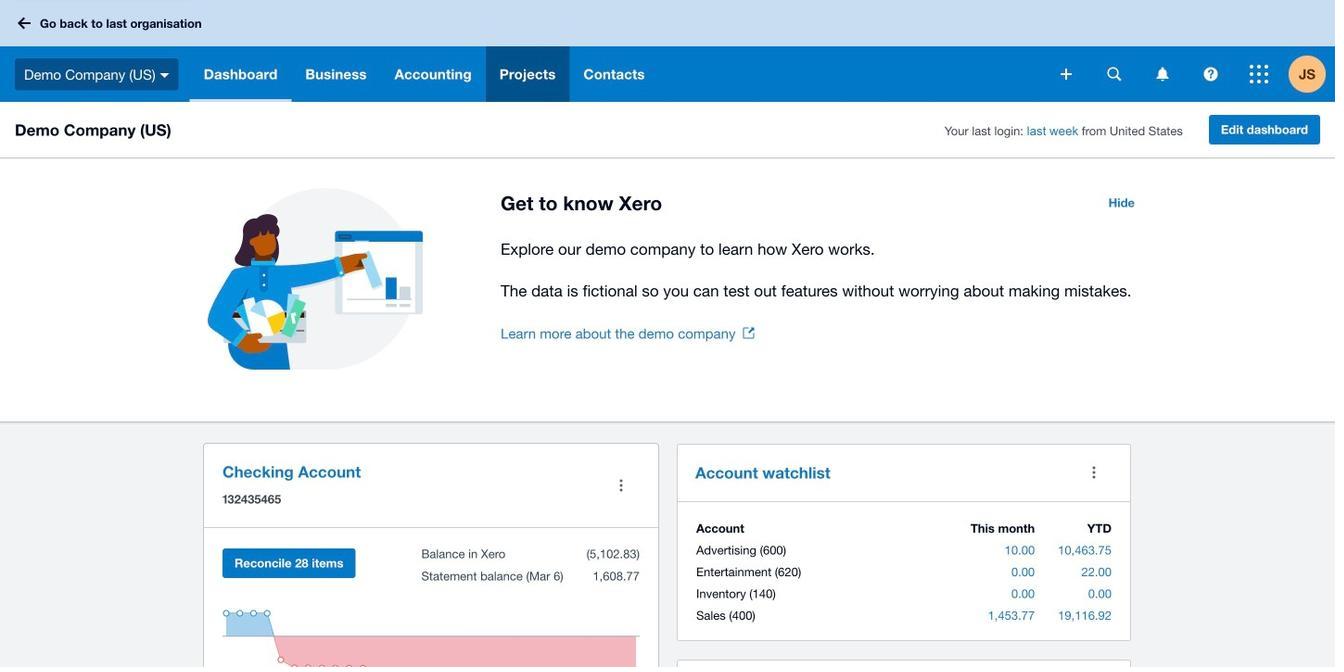 Task type: vqa. For each thing, say whether or not it's contained in the screenshot.
left svg icon
yes



Task type: locate. For each thing, give the bounding box(es) containing it.
svg image
[[18, 17, 31, 29], [1250, 65, 1268, 83], [1204, 67, 1218, 81], [1061, 69, 1072, 80], [160, 73, 169, 78]]

svg image
[[1108, 67, 1121, 81], [1157, 67, 1169, 81]]

banner
[[0, 0, 1335, 102]]

0 horizontal spatial svg image
[[1108, 67, 1121, 81]]

1 horizontal spatial svg image
[[1157, 67, 1169, 81]]

1 svg image from the left
[[1108, 67, 1121, 81]]



Task type: describe. For each thing, give the bounding box(es) containing it.
manage menu toggle image
[[603, 467, 640, 504]]

intro banner body element
[[501, 236, 1146, 304]]

2 svg image from the left
[[1157, 67, 1169, 81]]



